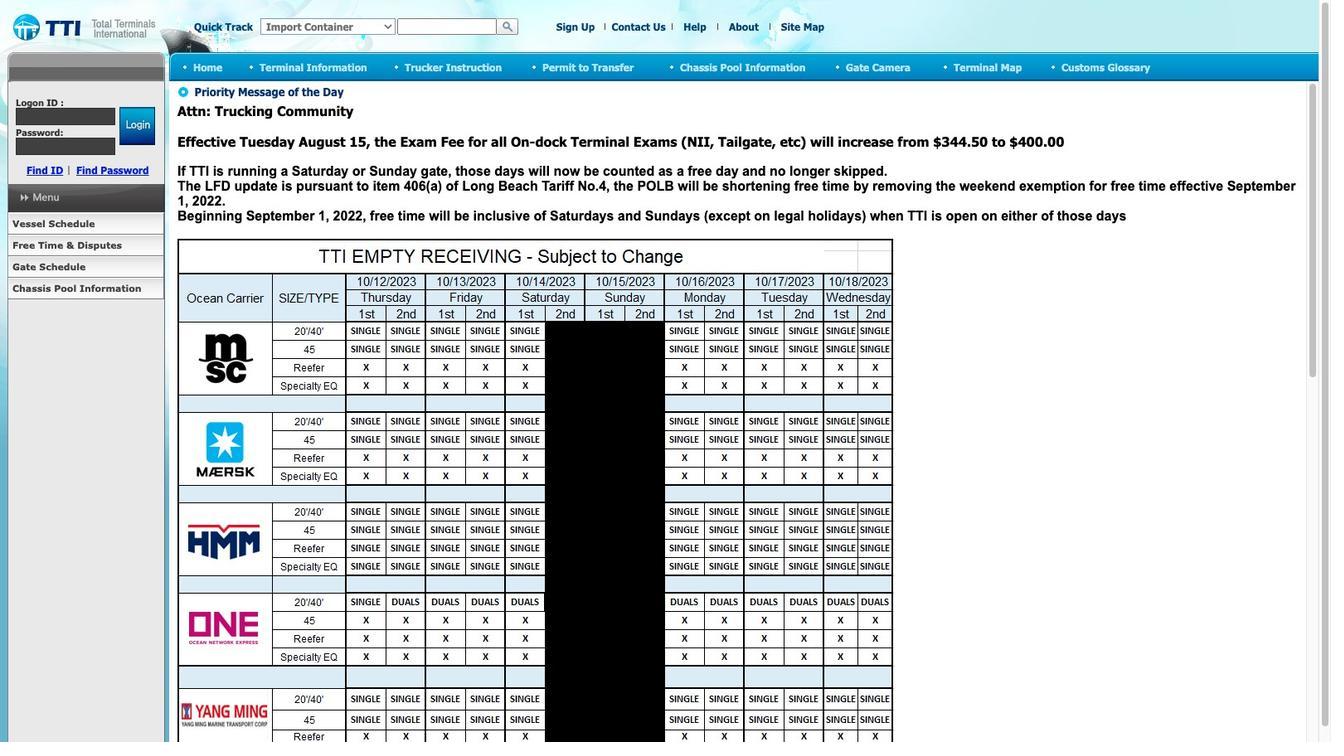 Task type: describe. For each thing, give the bounding box(es) containing it.
transfer
[[592, 61, 634, 73]]

&
[[66, 240, 74, 251]]

1 horizontal spatial information
[[307, 61, 367, 73]]

about
[[729, 21, 759, 32]]

0 horizontal spatial information
[[80, 283, 142, 294]]

find password link
[[76, 164, 149, 176]]

quick track
[[194, 21, 253, 32]]

site map
[[781, 21, 825, 32]]

gate camera
[[846, 61, 911, 73]]

vessel
[[12, 218, 45, 229]]

schedule for vessel schedule
[[49, 218, 95, 229]]

1 horizontal spatial chassis
[[680, 61, 718, 73]]

permit
[[543, 61, 576, 73]]

sign up
[[557, 21, 595, 32]]

site
[[781, 21, 801, 32]]

disputes
[[77, 240, 122, 251]]

sign
[[557, 21, 579, 32]]

help
[[684, 21, 707, 32]]

id for logon
[[47, 97, 58, 108]]

chassis pool information link
[[7, 278, 164, 300]]

help link
[[684, 21, 707, 32]]

find id
[[27, 164, 63, 176]]

:
[[61, 97, 64, 108]]

glossary
[[1108, 61, 1151, 73]]

customs glossary
[[1062, 61, 1151, 73]]

customs
[[1062, 61, 1105, 73]]

0 vertical spatial chassis pool information
[[680, 61, 806, 73]]

to
[[579, 61, 589, 73]]

home
[[193, 61, 222, 73]]

gate for gate schedule
[[12, 261, 36, 272]]

about link
[[729, 21, 759, 32]]

free time & disputes
[[12, 240, 122, 251]]



Task type: locate. For each thing, give the bounding box(es) containing it.
chassis
[[680, 61, 718, 73], [12, 283, 51, 294]]

map for site map
[[804, 21, 825, 32]]

contact us link
[[612, 21, 666, 32]]

terminal information
[[260, 61, 367, 73]]

map left customs on the right of page
[[1001, 61, 1022, 73]]

id left ":"
[[47, 97, 58, 108]]

0 horizontal spatial find
[[27, 164, 48, 176]]

quick
[[194, 21, 222, 32]]

terminal
[[260, 61, 304, 73], [954, 61, 998, 73]]

0 vertical spatial map
[[804, 21, 825, 32]]

1 vertical spatial chassis
[[12, 283, 51, 294]]

2 terminal from the left
[[954, 61, 998, 73]]

gate for gate camera
[[846, 61, 870, 73]]

instruction
[[446, 61, 502, 73]]

None text field
[[397, 18, 497, 35]]

find left password
[[76, 164, 98, 176]]

trucker
[[405, 61, 443, 73]]

map
[[804, 21, 825, 32], [1001, 61, 1022, 73]]

1 horizontal spatial gate
[[846, 61, 870, 73]]

None text field
[[16, 108, 115, 125]]

id for find
[[51, 164, 63, 176]]

terminal map
[[954, 61, 1022, 73]]

chassis pool information down gate schedule link
[[12, 283, 142, 294]]

chassis pool information
[[680, 61, 806, 73], [12, 283, 142, 294]]

0 horizontal spatial gate
[[12, 261, 36, 272]]

contact us
[[612, 21, 666, 32]]

1 horizontal spatial map
[[1001, 61, 1022, 73]]

logon id :
[[16, 97, 64, 108]]

map for terminal map
[[1001, 61, 1022, 73]]

pool
[[721, 61, 742, 73], [54, 283, 76, 294]]

1 find from the left
[[27, 164, 48, 176]]

0 horizontal spatial map
[[804, 21, 825, 32]]

password
[[101, 164, 149, 176]]

schedule down the free time & disputes at the left top of the page
[[39, 261, 86, 272]]

find for find id
[[27, 164, 48, 176]]

terminal for terminal information
[[260, 61, 304, 73]]

time
[[38, 240, 63, 251]]

pool inside chassis pool information link
[[54, 283, 76, 294]]

0 horizontal spatial pool
[[54, 283, 76, 294]]

0 vertical spatial schedule
[[49, 218, 95, 229]]

0 vertical spatial gate
[[846, 61, 870, 73]]

2 find from the left
[[76, 164, 98, 176]]

1 horizontal spatial find
[[76, 164, 98, 176]]

1 vertical spatial chassis pool information
[[12, 283, 142, 294]]

gate down free
[[12, 261, 36, 272]]

chassis pool information down about link on the right top of page
[[680, 61, 806, 73]]

0 vertical spatial id
[[47, 97, 58, 108]]

permit to transfer
[[543, 61, 634, 73]]

0 horizontal spatial terminal
[[260, 61, 304, 73]]

gate left camera
[[846, 61, 870, 73]]

logon
[[16, 97, 44, 108]]

id down the password: at the top left of page
[[51, 164, 63, 176]]

up
[[581, 21, 595, 32]]

1 terminal from the left
[[260, 61, 304, 73]]

login image
[[119, 107, 155, 145]]

vessel schedule link
[[7, 213, 164, 235]]

0 vertical spatial chassis
[[680, 61, 718, 73]]

None password field
[[16, 138, 115, 155]]

pool down the gate schedule
[[54, 283, 76, 294]]

pool down about link on the right top of page
[[721, 61, 742, 73]]

1 horizontal spatial terminal
[[954, 61, 998, 73]]

terminal for terminal map
[[954, 61, 998, 73]]

free time & disputes link
[[7, 235, 164, 256]]

sign up link
[[557, 21, 595, 32]]

track
[[225, 21, 253, 32]]

site map link
[[781, 21, 825, 32]]

1 horizontal spatial pool
[[721, 61, 742, 73]]

1 vertical spatial map
[[1001, 61, 1022, 73]]

schedule up the &
[[49, 218, 95, 229]]

find for find password
[[76, 164, 98, 176]]

free
[[12, 240, 35, 251]]

schedule
[[49, 218, 95, 229], [39, 261, 86, 272]]

id
[[47, 97, 58, 108], [51, 164, 63, 176]]

gate schedule link
[[7, 256, 164, 278]]

0 vertical spatial pool
[[721, 61, 742, 73]]

password:
[[16, 127, 63, 138]]

information
[[307, 61, 367, 73], [745, 61, 806, 73], [80, 283, 142, 294]]

contact
[[612, 21, 650, 32]]

0 horizontal spatial chassis
[[12, 283, 51, 294]]

1 horizontal spatial chassis pool information
[[680, 61, 806, 73]]

trucker instruction
[[405, 61, 502, 73]]

find
[[27, 164, 48, 176], [76, 164, 98, 176]]

1 vertical spatial schedule
[[39, 261, 86, 272]]

chassis down the gate schedule
[[12, 283, 51, 294]]

find id link
[[27, 164, 63, 176]]

camera
[[873, 61, 911, 73]]

schedule for gate schedule
[[39, 261, 86, 272]]

1 vertical spatial id
[[51, 164, 63, 176]]

chassis down help link
[[680, 61, 718, 73]]

1 vertical spatial pool
[[54, 283, 76, 294]]

2 horizontal spatial information
[[745, 61, 806, 73]]

0 horizontal spatial chassis pool information
[[12, 283, 142, 294]]

gate schedule
[[12, 261, 86, 272]]

vessel schedule
[[12, 218, 95, 229]]

gate
[[846, 61, 870, 73], [12, 261, 36, 272]]

find password
[[76, 164, 149, 176]]

map right site
[[804, 21, 825, 32]]

find down the password: at the top left of page
[[27, 164, 48, 176]]

us
[[653, 21, 666, 32]]

1 vertical spatial gate
[[12, 261, 36, 272]]



Task type: vqa. For each thing, say whether or not it's contained in the screenshot.
the middle INQUIRY
no



